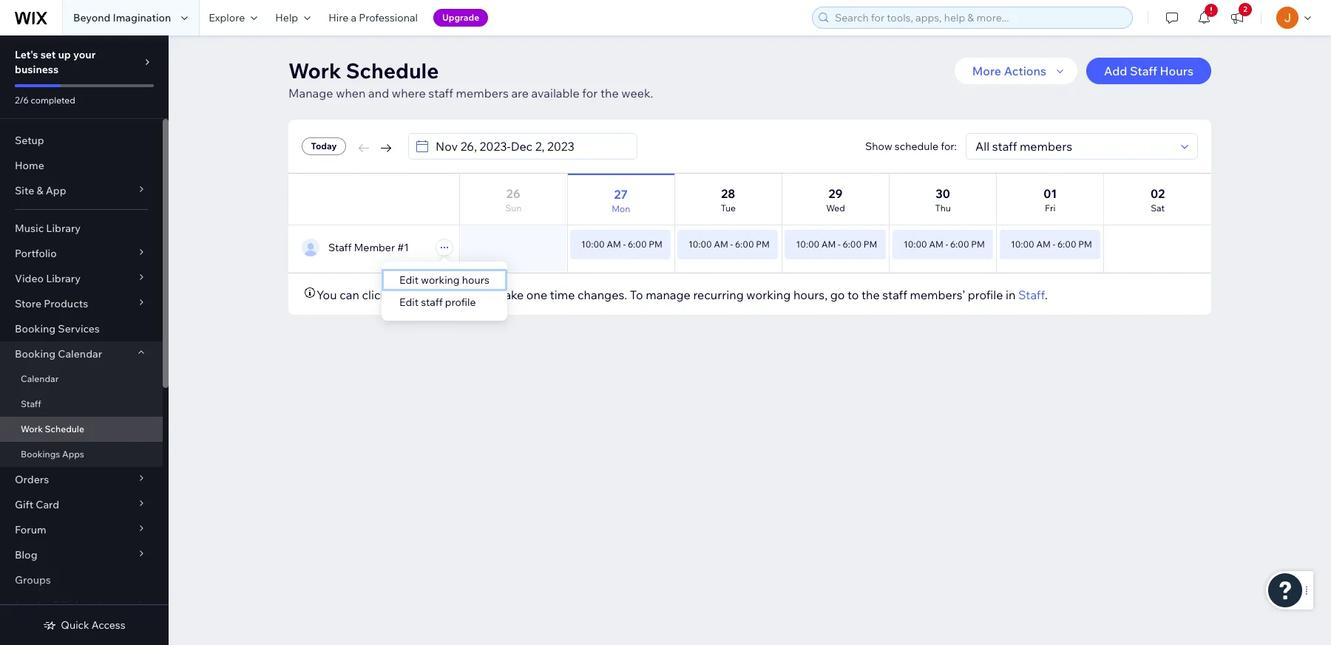Task type: describe. For each thing, give the bounding box(es) containing it.
portfolio
[[15, 247, 57, 260]]

2 - from the left
[[730, 239, 733, 250]]

#1
[[397, 241, 409, 254]]

26
[[507, 186, 521, 201]]

tue
[[721, 203, 736, 214]]

1 10:00 am - 6:00 pm link from the left
[[570, 230, 672, 260]]

10:00 am - 6:00 pm for fourth 10:00 am - 6:00 pm link from the right
[[689, 239, 770, 250]]

can
[[340, 288, 359, 303]]

work schedule manage when and where staff members are available for the week.
[[289, 58, 654, 101]]

on
[[390, 288, 404, 303]]

more actions button
[[955, 58, 1078, 84]]

4 pm from the left
[[972, 239, 985, 250]]

business
[[15, 63, 59, 76]]

working inside button
[[421, 274, 460, 287]]

you
[[317, 288, 337, 303]]

click
[[362, 288, 387, 303]]

profile inside button
[[445, 296, 476, 309]]

home
[[15, 159, 44, 172]]

groups link
[[0, 568, 163, 593]]

fri
[[1045, 203, 1056, 214]]

music library
[[15, 222, 81, 235]]

forum button
[[0, 518, 163, 543]]

1 - from the left
[[623, 239, 626, 250]]

quick
[[61, 619, 89, 633]]

a
[[351, 11, 357, 24]]

1 horizontal spatial working
[[747, 288, 791, 303]]

3 pm from the left
[[864, 239, 878, 250]]

wed
[[826, 203, 845, 214]]

quick access
[[61, 619, 126, 633]]

help
[[275, 11, 298, 24]]

1 vertical spatial schedule
[[427, 288, 477, 303]]

today
[[311, 141, 337, 152]]

member
[[354, 241, 395, 254]]

booking for booking calendar
[[15, 348, 56, 361]]

gift
[[15, 499, 33, 512]]

4 10:00 am - 6:00 pm link from the left
[[893, 230, 994, 260]]

week.
[[622, 86, 654, 101]]

02
[[1151, 186, 1165, 201]]

edit for edit working hours
[[399, 274, 419, 287]]

calendar inside dropdown button
[[58, 348, 102, 361]]

recurring
[[693, 288, 744, 303]]

blog
[[15, 549, 37, 562]]

am for 5th 10:00 am - 6:00 pm link from the left
[[1037, 239, 1051, 250]]

booking services
[[15, 323, 100, 336]]

show
[[866, 140, 893, 153]]

26 sun
[[505, 186, 522, 214]]

2/6
[[15, 95, 29, 106]]

one
[[527, 288, 548, 303]]

loyalty & referrals
[[15, 599, 105, 613]]

& for loyalty
[[53, 599, 59, 613]]

help button
[[267, 0, 320, 36]]

you can click on the schedule to make one time changes. to manage recurring working hours, go to the staff members' profile in staff .
[[317, 288, 1048, 303]]

thu
[[935, 203, 951, 214]]

Nov 26, 2023-Dec 2, 2023 field
[[431, 134, 633, 159]]

card
[[36, 499, 59, 512]]

staff left members'
[[883, 288, 908, 303]]

for:
[[941, 140, 957, 153]]

beyond
[[73, 11, 111, 24]]

1 horizontal spatial schedule
[[895, 140, 939, 153]]

quick access button
[[43, 619, 126, 633]]

site & app
[[15, 184, 66, 198]]

hours
[[462, 274, 490, 287]]

2/6 completed
[[15, 95, 75, 106]]

loyalty
[[15, 599, 50, 613]]

time
[[550, 288, 575, 303]]

store products
[[15, 297, 88, 311]]

5 6:00 from the left
[[1058, 239, 1077, 250]]

sat
[[1151, 203, 1165, 214]]

and
[[368, 86, 389, 101]]

1 horizontal spatial profile
[[968, 288, 1004, 303]]

members
[[456, 86, 509, 101]]

groups
[[15, 574, 51, 587]]

2 horizontal spatial the
[[862, 288, 880, 303]]

explore
[[209, 11, 245, 24]]

setup link
[[0, 128, 163, 153]]

mon
[[612, 203, 631, 215]]

when
[[336, 86, 366, 101]]

30 thu
[[935, 186, 951, 214]]

1 vertical spatial calendar
[[21, 374, 59, 385]]

setup
[[15, 134, 44, 147]]

4 10:00 from the left
[[904, 239, 928, 250]]

1 pm from the left
[[649, 239, 663, 250]]

apps
[[62, 449, 84, 460]]

bookings
[[21, 449, 60, 460]]

2 button
[[1221, 0, 1254, 36]]

29
[[829, 186, 843, 201]]

2 to from the left
[[848, 288, 859, 303]]

let's set up your business
[[15, 48, 96, 76]]

booking for booking services
[[15, 323, 56, 336]]

loyalty & referrals button
[[0, 593, 163, 618]]

2 10:00 from the left
[[689, 239, 712, 250]]

hire
[[329, 11, 349, 24]]

staff button
[[1019, 286, 1045, 304]]

3 6:00 from the left
[[843, 239, 862, 250]]

video
[[15, 272, 44, 286]]

today button
[[302, 138, 346, 155]]

5 10:00 from the left
[[1011, 239, 1035, 250]]

& for site
[[37, 184, 43, 198]]

schedule for work schedule
[[45, 424, 84, 435]]

site
[[15, 184, 34, 198]]

where
[[392, 86, 426, 101]]

upgrade
[[442, 12, 480, 23]]

hire a professional link
[[320, 0, 427, 36]]

booking services link
[[0, 317, 163, 342]]

work schedule link
[[0, 417, 163, 442]]



Task type: locate. For each thing, give the bounding box(es) containing it.
1 edit from the top
[[399, 274, 419, 287]]

2 library from the top
[[46, 272, 81, 286]]

add staff hours button
[[1087, 58, 1212, 84]]

10:00 am - 6:00 pm for first 10:00 am - 6:00 pm link from left
[[582, 239, 663, 250]]

1 library from the top
[[46, 222, 81, 235]]

products
[[44, 297, 88, 311]]

am for 3rd 10:00 am - 6:00 pm link from right
[[822, 239, 836, 250]]

10:00 am - 6:00 pm link
[[570, 230, 672, 260], [678, 230, 779, 260], [785, 230, 887, 260], [893, 230, 994, 260], [1000, 230, 1102, 260]]

1 6:00 from the left
[[628, 239, 647, 250]]

pm
[[649, 239, 663, 250], [756, 239, 770, 250], [864, 239, 878, 250], [972, 239, 985, 250], [1079, 239, 1093, 250]]

profile down hours
[[445, 296, 476, 309]]

2 booking from the top
[[15, 348, 56, 361]]

1 horizontal spatial the
[[601, 86, 619, 101]]

calendar down the booking calendar
[[21, 374, 59, 385]]

&
[[37, 184, 43, 198], [53, 599, 59, 613]]

staff member #1
[[328, 241, 409, 254]]

4 - from the left
[[946, 239, 949, 250]]

library
[[46, 222, 81, 235], [46, 272, 81, 286]]

5 10:00 am - 6:00 pm from the left
[[1011, 239, 1093, 250]]

work inside work schedule manage when and where staff members are available for the week.
[[289, 58, 341, 84]]

staff right where
[[429, 86, 453, 101]]

the right go
[[862, 288, 880, 303]]

5 am from the left
[[1037, 239, 1051, 250]]

schedule up and
[[346, 58, 439, 84]]

am down fri
[[1037, 239, 1051, 250]]

work for work schedule manage when and where staff members are available for the week.
[[289, 58, 341, 84]]

29 wed
[[826, 186, 845, 214]]

3 10:00 am - 6:00 pm from the left
[[796, 239, 878, 250]]

1 am from the left
[[607, 239, 621, 250]]

hire a professional
[[329, 11, 418, 24]]

staff inside button
[[421, 296, 443, 309]]

am for fourth 10:00 am - 6:00 pm link
[[930, 239, 944, 250]]

schedule up 'apps'
[[45, 424, 84, 435]]

& right loyalty
[[53, 599, 59, 613]]

edit up on
[[399, 274, 419, 287]]

0 horizontal spatial schedule
[[45, 424, 84, 435]]

2 10:00 am - 6:00 pm link from the left
[[678, 230, 779, 260]]

0 horizontal spatial schedule
[[427, 288, 477, 303]]

edit inside edit staff profile button
[[399, 296, 419, 309]]

profile left in
[[968, 288, 1004, 303]]

10:00 up members'
[[904, 239, 928, 250]]

library for video library
[[46, 272, 81, 286]]

- down the mon
[[623, 239, 626, 250]]

01
[[1044, 186, 1057, 201]]

staff link
[[0, 392, 163, 417]]

0 horizontal spatial work
[[21, 424, 43, 435]]

10:00 am - 6:00 pm link down wed
[[785, 230, 887, 260]]

1 vertical spatial &
[[53, 599, 59, 613]]

am down the mon
[[607, 239, 621, 250]]

0 vertical spatial library
[[46, 222, 81, 235]]

schedule
[[895, 140, 939, 153], [427, 288, 477, 303]]

schedule for work schedule manage when and where staff members are available for the week.
[[346, 58, 439, 84]]

schedule inside work schedule manage when and where staff members are available for the week.
[[346, 58, 439, 84]]

1 horizontal spatial work
[[289, 58, 341, 84]]

0 vertical spatial schedule
[[895, 140, 939, 153]]

1 vertical spatial edit
[[399, 296, 419, 309]]

staff inside work schedule manage when and where staff members are available for the week.
[[429, 86, 453, 101]]

in
[[1006, 288, 1016, 303]]

10:00 am - 6:00 pm down fri
[[1011, 239, 1093, 250]]

gift card
[[15, 499, 59, 512]]

Search for tools, apps, help & more... field
[[831, 7, 1128, 28]]

menu
[[382, 269, 507, 314]]

staff inside 'grid'
[[328, 241, 352, 254]]

app
[[46, 184, 66, 198]]

let's
[[15, 48, 38, 61]]

site & app button
[[0, 178, 163, 203]]

booking down booking services
[[15, 348, 56, 361]]

staff inside button
[[1130, 64, 1158, 78]]

orders
[[15, 473, 49, 487]]

work inside sidebar element
[[21, 424, 43, 435]]

booking calendar
[[15, 348, 102, 361]]

edit for edit staff profile
[[399, 296, 419, 309]]

edit staff profile button
[[382, 291, 507, 314]]

library for music library
[[46, 222, 81, 235]]

10:00 am - 6:00 pm link down fri
[[1000, 230, 1102, 260]]

& right site
[[37, 184, 43, 198]]

5 - from the left
[[1053, 239, 1056, 250]]

working up edit staff profile
[[421, 274, 460, 287]]

members'
[[910, 288, 965, 303]]

10:00 am - 6:00 pm link down tue on the top right of the page
[[678, 230, 779, 260]]

0 horizontal spatial to
[[480, 288, 491, 303]]

am down wed
[[822, 239, 836, 250]]

access
[[92, 619, 126, 633]]

5 pm from the left
[[1079, 239, 1093, 250]]

1 vertical spatial booking
[[15, 348, 56, 361]]

library up portfolio popup button
[[46, 222, 81, 235]]

schedule
[[346, 58, 439, 84], [45, 424, 84, 435]]

10:00 am - 6:00 pm for fourth 10:00 am - 6:00 pm link
[[904, 239, 985, 250]]

None field
[[971, 134, 1177, 159]]

10:00 am - 6:00 pm down thu
[[904, 239, 985, 250]]

2 6:00 from the left
[[735, 239, 754, 250]]

0 vertical spatial &
[[37, 184, 43, 198]]

- down wed
[[838, 239, 841, 250]]

hours
[[1160, 64, 1194, 78]]

profile
[[968, 288, 1004, 303], [445, 296, 476, 309]]

bookings apps
[[21, 449, 84, 460]]

1 horizontal spatial &
[[53, 599, 59, 613]]

0 horizontal spatial profile
[[445, 296, 476, 309]]

2 am from the left
[[714, 239, 729, 250]]

staff down edit working hours
[[421, 296, 443, 309]]

to
[[630, 288, 643, 303]]

to down hours
[[480, 288, 491, 303]]

am down tue on the top right of the page
[[714, 239, 729, 250]]

1 10:00 from the left
[[582, 239, 605, 250]]

10:00 am - 6:00 pm down wed
[[796, 239, 878, 250]]

booking inside dropdown button
[[15, 348, 56, 361]]

10:00 am - 6:00 pm down the mon
[[582, 239, 663, 250]]

work
[[289, 58, 341, 84], [21, 424, 43, 435]]

edit right the click
[[399, 296, 419, 309]]

3 am from the left
[[822, 239, 836, 250]]

more actions
[[973, 64, 1047, 78]]

1 horizontal spatial schedule
[[346, 58, 439, 84]]

10:00 am - 6:00 pm for 5th 10:00 am - 6:00 pm link from the left
[[1011, 239, 1093, 250]]

library up products
[[46, 272, 81, 286]]

1 vertical spatial library
[[46, 272, 81, 286]]

- down tue on the top right of the page
[[730, 239, 733, 250]]

10:00 up staff 'button'
[[1011, 239, 1035, 250]]

0 horizontal spatial &
[[37, 184, 43, 198]]

schedule down edit working hours
[[427, 288, 477, 303]]

edit inside button
[[399, 274, 419, 287]]

library inside popup button
[[46, 272, 81, 286]]

menu containing edit working hours
[[382, 269, 507, 314]]

work schedule
[[21, 424, 84, 435]]

am for first 10:00 am - 6:00 pm link from left
[[607, 239, 621, 250]]

work up the bookings
[[21, 424, 43, 435]]

the inside work schedule manage when and where staff members are available for the week.
[[601, 86, 619, 101]]

01 fri
[[1044, 186, 1057, 214]]

10:00 up hours,
[[796, 239, 820, 250]]

staff
[[1130, 64, 1158, 78], [328, 241, 352, 254], [1019, 288, 1045, 303], [21, 399, 41, 410]]

forum
[[15, 524, 46, 537]]

work up manage
[[289, 58, 341, 84]]

up
[[58, 48, 71, 61]]

gift card button
[[0, 493, 163, 518]]

staff inside sidebar element
[[21, 399, 41, 410]]

& inside dropdown button
[[37, 184, 43, 198]]

10:00 am - 6:00 pm for 3rd 10:00 am - 6:00 pm link from right
[[796, 239, 878, 250]]

0 horizontal spatial the
[[406, 288, 425, 303]]

show schedule for:
[[866, 140, 957, 153]]

the right on
[[406, 288, 425, 303]]

schedule left for:
[[895, 140, 939, 153]]

make
[[494, 288, 524, 303]]

your
[[73, 48, 96, 61]]

10:00 am - 6:00 pm down tue on the top right of the page
[[689, 239, 770, 250]]

edit working hours button
[[382, 269, 507, 291]]

manage
[[646, 288, 691, 303]]

0 vertical spatial working
[[421, 274, 460, 287]]

10:00
[[582, 239, 605, 250], [689, 239, 712, 250], [796, 239, 820, 250], [904, 239, 928, 250], [1011, 239, 1035, 250]]

0 vertical spatial booking
[[15, 323, 56, 336]]

video library button
[[0, 266, 163, 291]]

calendar link
[[0, 367, 163, 392]]

sidebar element
[[0, 36, 169, 646]]

5 10:00 am - 6:00 pm link from the left
[[1000, 230, 1102, 260]]

4 6:00 from the left
[[951, 239, 970, 250]]

2 pm from the left
[[756, 239, 770, 250]]

staff right the add
[[1130, 64, 1158, 78]]

& inside popup button
[[53, 599, 59, 613]]

working left hours,
[[747, 288, 791, 303]]

1 vertical spatial schedule
[[45, 424, 84, 435]]

the right for
[[601, 86, 619, 101]]

30
[[936, 186, 951, 201]]

4 10:00 am - 6:00 pm from the left
[[904, 239, 985, 250]]

am for fourth 10:00 am - 6:00 pm link from the right
[[714, 239, 729, 250]]

27
[[614, 187, 628, 202]]

professional
[[359, 11, 418, 24]]

available
[[532, 86, 580, 101]]

grid containing 26
[[289, 173, 1212, 284]]

calendar down services
[[58, 348, 102, 361]]

edit working hours
[[399, 274, 490, 287]]

staff left member on the left top of the page
[[328, 241, 352, 254]]

0 vertical spatial work
[[289, 58, 341, 84]]

- down thu
[[946, 239, 949, 250]]

video library
[[15, 272, 81, 286]]

0 horizontal spatial working
[[421, 274, 460, 287]]

10:00 am - 6:00 pm link down thu
[[893, 230, 994, 260]]

calendar
[[58, 348, 102, 361], [21, 374, 59, 385]]

0 vertical spatial edit
[[399, 274, 419, 287]]

bookings apps link
[[0, 442, 163, 468]]

manage
[[289, 86, 333, 101]]

3 10:00 am - 6:00 pm link from the left
[[785, 230, 887, 260]]

work for work schedule
[[21, 424, 43, 435]]

schedule inside sidebar element
[[45, 424, 84, 435]]

store
[[15, 297, 41, 311]]

- down fri
[[1053, 239, 1056, 250]]

add
[[1105, 64, 1128, 78]]

10:00 up changes.
[[582, 239, 605, 250]]

0 vertical spatial calendar
[[58, 348, 102, 361]]

music
[[15, 222, 44, 235]]

0 vertical spatial schedule
[[346, 58, 439, 84]]

1 vertical spatial work
[[21, 424, 43, 435]]

2 10:00 am - 6:00 pm from the left
[[689, 239, 770, 250]]

1 10:00 am - 6:00 pm from the left
[[582, 239, 663, 250]]

staff right in
[[1019, 288, 1045, 303]]

1 booking from the top
[[15, 323, 56, 336]]

to right go
[[848, 288, 859, 303]]

services
[[58, 323, 100, 336]]

home link
[[0, 153, 163, 178]]

1 horizontal spatial to
[[848, 288, 859, 303]]

3 - from the left
[[838, 239, 841, 250]]

-
[[623, 239, 626, 250], [730, 239, 733, 250], [838, 239, 841, 250], [946, 239, 949, 250], [1053, 239, 1056, 250]]

booking down the 'store' on the left
[[15, 323, 56, 336]]

blog button
[[0, 543, 163, 568]]

edit
[[399, 274, 419, 287], [399, 296, 419, 309]]

1 vertical spatial working
[[747, 288, 791, 303]]

changes.
[[578, 288, 627, 303]]

staff up work schedule
[[21, 399, 41, 410]]

10:00 up you can click on the schedule to make one time changes. to manage recurring working hours, go to the staff members' profile in staff .
[[689, 239, 712, 250]]

10:00 am - 6:00 pm link down the mon
[[570, 230, 672, 260]]

3 10:00 from the left
[[796, 239, 820, 250]]

more
[[973, 64, 1002, 78]]

2 edit from the top
[[399, 296, 419, 309]]

28 tue
[[721, 186, 736, 214]]

4 am from the left
[[930, 239, 944, 250]]

1 to from the left
[[480, 288, 491, 303]]

am down thu
[[930, 239, 944, 250]]

actions
[[1004, 64, 1047, 78]]

grid
[[289, 173, 1212, 284]]

am
[[607, 239, 621, 250], [714, 239, 729, 250], [822, 239, 836, 250], [930, 239, 944, 250], [1037, 239, 1051, 250]]

6:00
[[628, 239, 647, 250], [735, 239, 754, 250], [843, 239, 862, 250], [951, 239, 970, 250], [1058, 239, 1077, 250]]



Task type: vqa. For each thing, say whether or not it's contained in the screenshot.
one
yes



